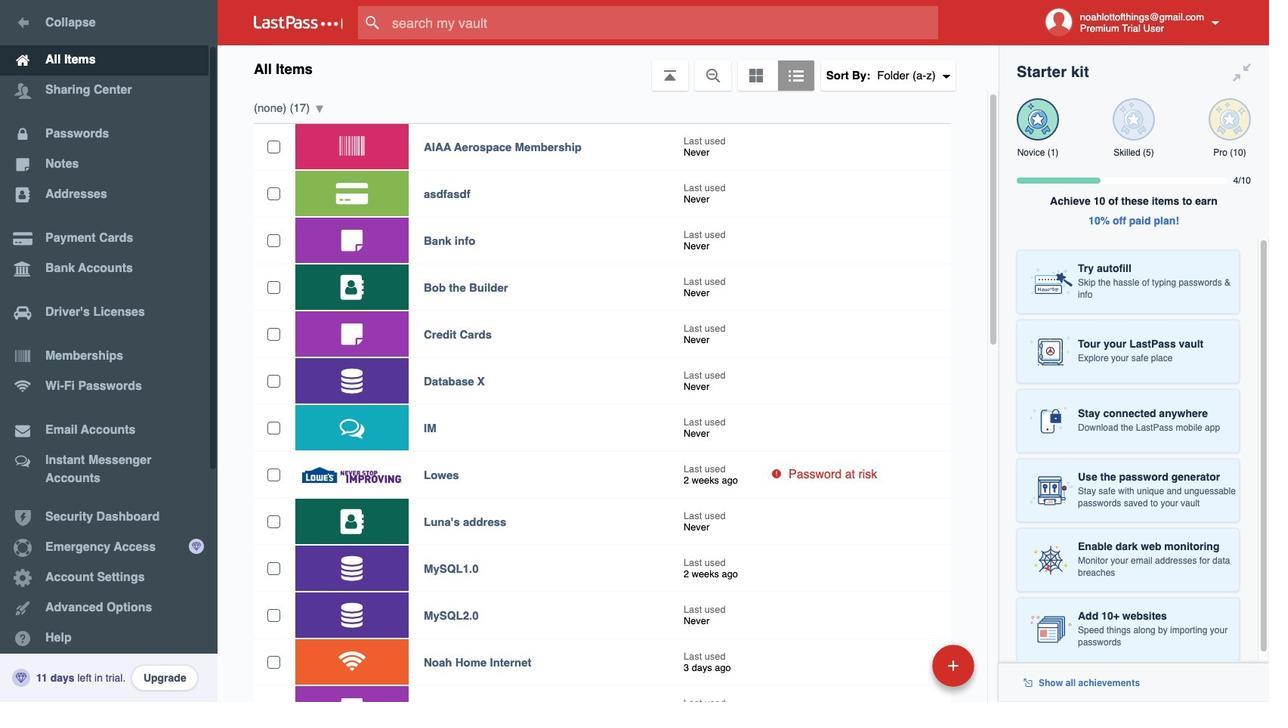 Task type: describe. For each thing, give the bounding box(es) containing it.
vault options navigation
[[218, 45, 999, 91]]

main navigation navigation
[[0, 0, 218, 702]]

new item element
[[829, 644, 980, 687]]



Task type: locate. For each thing, give the bounding box(es) containing it.
Search search field
[[358, 6, 962, 39]]

search my vault text field
[[358, 6, 962, 39]]

new item navigation
[[829, 640, 984, 702]]

lastpass image
[[254, 16, 343, 29]]



